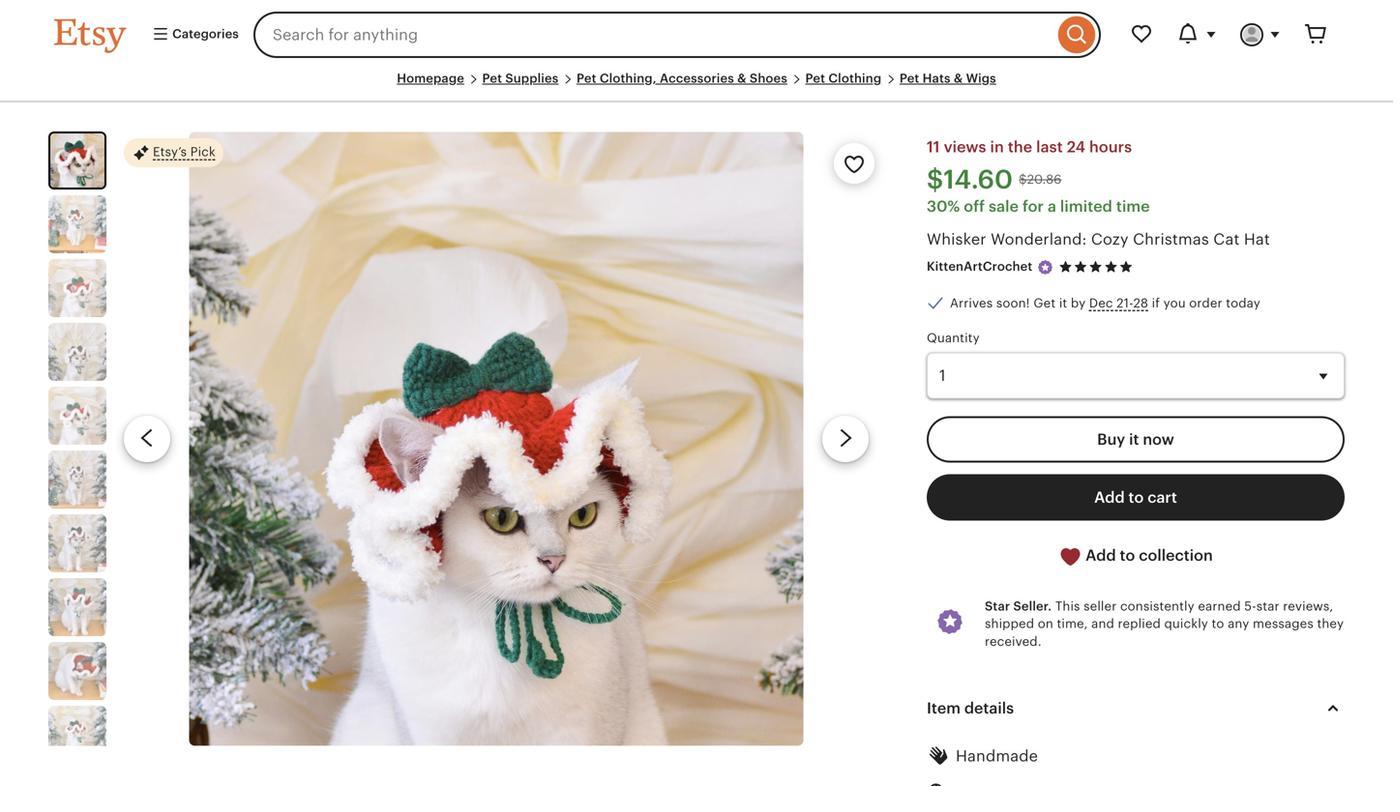 Task type: vqa. For each thing, say whether or not it's contained in the screenshot.
limited
yes



Task type: locate. For each thing, give the bounding box(es) containing it.
for
[[1023, 198, 1044, 215]]

$20.86
[[1019, 172, 1062, 187]]

1 vertical spatial it
[[1130, 431, 1140, 449]]

pet clothing, accessories & shoes link
[[577, 71, 788, 86]]

views
[[944, 139, 987, 156]]

0 vertical spatial add
[[1095, 489, 1125, 507]]

collection
[[1139, 548, 1214, 565]]

shipped
[[985, 617, 1035, 632]]

homepage link
[[397, 71, 465, 86]]

1 horizontal spatial it
[[1130, 431, 1140, 449]]

whisker
[[927, 231, 987, 248]]

this seller consistently earned 5-star reviews, shipped on time, and replied quickly to any messages they received.
[[985, 600, 1345, 649]]

1 horizontal spatial &
[[954, 71, 963, 86]]

pet left supplies
[[483, 71, 502, 86]]

2 pet from the left
[[577, 71, 597, 86]]

11 views in the last 24 hours
[[927, 139, 1133, 156]]

arrives
[[951, 296, 993, 311]]

quantity
[[927, 331, 980, 346]]

etsy's pick
[[153, 145, 216, 159]]

supplies
[[506, 71, 559, 86]]

replied
[[1118, 617, 1161, 632]]

None search field
[[253, 12, 1101, 58]]

it
[[1060, 296, 1068, 311], [1130, 431, 1140, 449]]

whisker wonderland: cozy christmas cat hat image 8 image
[[48, 579, 106, 637]]

2 vertical spatial to
[[1212, 617, 1225, 632]]

pet left clothing,
[[577, 71, 597, 86]]

pet left the clothing
[[806, 71, 826, 86]]

pet hats & wigs link
[[900, 71, 997, 86]]

it right buy
[[1130, 431, 1140, 449]]

wonderland:
[[991, 231, 1088, 248]]

clothing,
[[600, 71, 657, 86]]

item details button
[[910, 686, 1363, 732]]

1 pet from the left
[[483, 71, 502, 86]]

3 pet from the left
[[806, 71, 826, 86]]

&
[[738, 71, 747, 86], [954, 71, 963, 86]]

star
[[985, 600, 1011, 614]]

cat
[[1214, 231, 1240, 248]]

1 vertical spatial add
[[1086, 548, 1117, 565]]

pet hats & wigs
[[900, 71, 997, 86]]

add to collection
[[1082, 548, 1214, 565]]

if
[[1152, 296, 1161, 311]]

etsy's
[[153, 145, 187, 159]]

hat
[[1245, 231, 1271, 248]]

pet left hats at the top of the page
[[900, 71, 920, 86]]

a
[[1048, 198, 1057, 215]]

clothing
[[829, 71, 882, 86]]

add to collection button
[[927, 533, 1345, 581]]

add left the cart
[[1095, 489, 1125, 507]]

& right hats at the top of the page
[[954, 71, 963, 86]]

24
[[1067, 139, 1086, 156]]

0 horizontal spatial whisker wonderland: cozy christmas cat hat image 1 image
[[50, 134, 105, 188]]

categories banner
[[19, 0, 1374, 70]]

pick
[[190, 145, 216, 159]]

5-
[[1245, 600, 1257, 614]]

menu bar containing homepage
[[54, 70, 1340, 103]]

dec
[[1090, 296, 1114, 311]]

1 vertical spatial to
[[1120, 548, 1136, 565]]

hours
[[1090, 139, 1133, 156]]

christmas
[[1134, 231, 1210, 248]]

sale
[[989, 198, 1019, 215]]

1 horizontal spatial whisker wonderland: cozy christmas cat hat image 1 image
[[189, 132, 804, 747]]

whisker wonderland: cozy christmas cat hat a hat image
[[48, 323, 106, 382]]

30% off sale for a limited time
[[927, 198, 1151, 215]]

off
[[964, 198, 985, 215]]

whisker wonderland: cozy christmas cat hat image 1 image
[[189, 132, 804, 747], [50, 134, 105, 188]]

it left the by
[[1060, 296, 1068, 311]]

Search for anything text field
[[253, 12, 1054, 58]]

whisker wonderland: cozy christmas cat hat image 7 image
[[48, 515, 106, 573]]

to inside this seller consistently earned 5-star reviews, shipped on time, and replied quickly to any messages they received.
[[1212, 617, 1225, 632]]

cart
[[1148, 489, 1178, 507]]

0 vertical spatial to
[[1129, 489, 1144, 507]]

pet supplies
[[483, 71, 559, 86]]

details
[[965, 700, 1015, 718]]

in
[[991, 139, 1005, 156]]

they
[[1318, 617, 1345, 632]]

0 horizontal spatial &
[[738, 71, 747, 86]]

pet for pet clothing
[[806, 71, 826, 86]]

add
[[1095, 489, 1125, 507], [1086, 548, 1117, 565]]

reviews,
[[1284, 600, 1334, 614]]

pet for pet clothing, accessories & shoes
[[577, 71, 597, 86]]

any
[[1228, 617, 1250, 632]]

0 horizontal spatial it
[[1060, 296, 1068, 311]]

to down 'earned'
[[1212, 617, 1225, 632]]

& left 'shoes' at the right
[[738, 71, 747, 86]]

add up seller
[[1086, 548, 1117, 565]]

homepage
[[397, 71, 465, 86]]

seller.
[[1014, 600, 1052, 614]]

whisker wonderland: cozy christmas cat hat image 6 image
[[48, 451, 106, 509]]

4 pet from the left
[[900, 71, 920, 86]]

to left the cart
[[1129, 489, 1144, 507]]

menu bar
[[54, 70, 1340, 103]]

pet
[[483, 71, 502, 86], [577, 71, 597, 86], [806, 71, 826, 86], [900, 71, 920, 86]]

buy it now
[[1098, 431, 1175, 449]]

last
[[1037, 139, 1063, 156]]

star_seller image
[[1037, 259, 1054, 276]]

to
[[1129, 489, 1144, 507], [1120, 548, 1136, 565], [1212, 617, 1225, 632]]

to left collection
[[1120, 548, 1136, 565]]

add for add to cart
[[1095, 489, 1125, 507]]



Task type: describe. For each thing, give the bounding box(es) containing it.
quickly
[[1165, 617, 1209, 632]]

limited
[[1061, 198, 1113, 215]]

star seller.
[[985, 600, 1052, 614]]

item
[[927, 700, 961, 718]]

it inside button
[[1130, 431, 1140, 449]]

and
[[1092, 617, 1115, 632]]

$14.60
[[927, 165, 1014, 195]]

today
[[1227, 296, 1261, 311]]

to for collection
[[1120, 548, 1136, 565]]

earned
[[1199, 600, 1242, 614]]

kittenartcrochet link
[[927, 260, 1033, 274]]

messages
[[1253, 617, 1314, 632]]

pet supplies link
[[483, 71, 559, 86]]

cozy
[[1092, 231, 1129, 248]]

whisker wonderland: cozy christmas cat hat image 2 image
[[48, 196, 106, 254]]

accessories
[[660, 71, 735, 86]]

consistently
[[1121, 600, 1195, 614]]

by
[[1071, 296, 1086, 311]]

hats
[[923, 71, 951, 86]]

kittenartcrochet
[[927, 260, 1033, 274]]

shoes
[[750, 71, 788, 86]]

buy
[[1098, 431, 1126, 449]]

to for cart
[[1129, 489, 1144, 507]]

pet for pet supplies
[[483, 71, 502, 86]]

seller
[[1084, 600, 1117, 614]]

pet clothing link
[[806, 71, 882, 86]]

received.
[[985, 635, 1042, 649]]

order
[[1190, 296, 1223, 311]]

$14.60 $20.86
[[927, 165, 1062, 195]]

now
[[1143, 431, 1175, 449]]

time,
[[1057, 617, 1089, 632]]

pet for pet hats & wigs
[[900, 71, 920, 86]]

categories
[[169, 27, 239, 41]]

add to cart button
[[927, 475, 1345, 521]]

add for add to collection
[[1086, 548, 1117, 565]]

categories button
[[137, 17, 248, 52]]

you
[[1164, 296, 1186, 311]]

soon! get
[[997, 296, 1056, 311]]

none search field inside categories banner
[[253, 12, 1101, 58]]

0 vertical spatial it
[[1060, 296, 1068, 311]]

30%
[[927, 198, 961, 215]]

on
[[1038, 617, 1054, 632]]

2 & from the left
[[954, 71, 963, 86]]

whisker wonderland: cozy christmas cat hat image 10 image
[[48, 707, 106, 765]]

wigs
[[967, 71, 997, 86]]

star
[[1257, 600, 1280, 614]]

whisker wonderland: cozy christmas cat hat image 9 image
[[48, 643, 106, 701]]

pet clothing, accessories & shoes
[[577, 71, 788, 86]]

arrives soon! get it by dec 21-28 if you order today
[[951, 296, 1261, 311]]

whisker wonderland: cozy christmas cat hat image 5 image
[[48, 387, 106, 445]]

1 & from the left
[[738, 71, 747, 86]]

pet clothing
[[806, 71, 882, 86]]

add to cart
[[1095, 489, 1178, 507]]

etsy's pick button
[[124, 138, 223, 169]]

21-
[[1117, 296, 1134, 311]]

11
[[927, 139, 940, 156]]

whisker wonderland: cozy christmas cat hat
[[927, 231, 1271, 248]]

the
[[1008, 139, 1033, 156]]

time
[[1117, 198, 1151, 215]]

item details
[[927, 700, 1015, 718]]

handmade
[[956, 748, 1039, 766]]

buy it now button
[[927, 417, 1345, 463]]

this
[[1056, 600, 1081, 614]]

whisker wonderland: cozy christmas cat hat image 3 image
[[48, 260, 106, 318]]

28
[[1134, 296, 1149, 311]]



